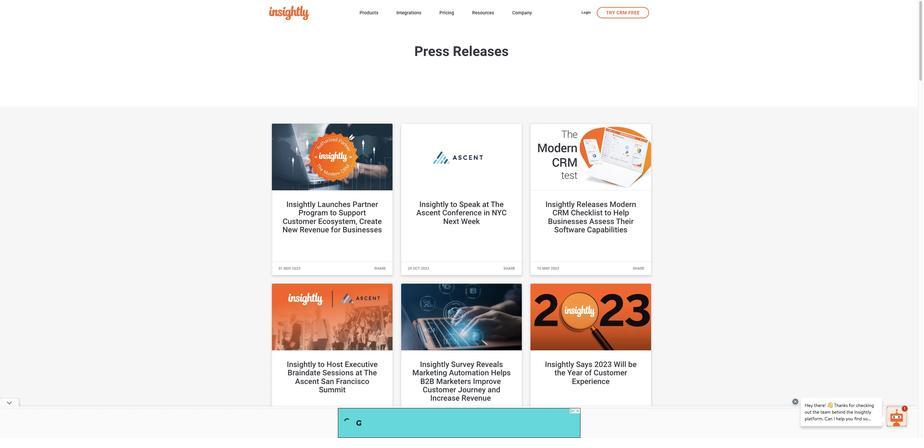 Task type: locate. For each thing, give the bounding box(es) containing it.
releases for press
[[453, 43, 509, 59]]

insightly logo image
[[269, 6, 309, 20]]

to inside insightly to host executive braindate sessions at the ascent san francisco summit
[[318, 360, 325, 369]]

be
[[629, 360, 637, 369]]

releases for insightly
[[577, 200, 608, 209]]

for
[[331, 225, 341, 234]]

1 horizontal spatial the
[[491, 200, 504, 209]]

businesses
[[548, 217, 588, 226], [343, 225, 382, 234]]

ascent inside insightly to speak at the ascent conference in nyc next week
[[417, 209, 441, 218]]

26
[[408, 266, 412, 271]]

to left help on the top right
[[605, 209, 612, 218]]

revenue down "improve"
[[462, 394, 491, 403]]

the
[[555, 369, 566, 378]]

company
[[513, 10, 532, 15]]

conference
[[443, 209, 482, 218]]

checklist
[[571, 209, 603, 218]]

insightly logo link
[[269, 6, 349, 20]]

0 horizontal spatial customer
[[283, 217, 316, 226]]

insightly inside insightly survey reveals marketing automation helps b2b marketers improve customer journey and increase revenue
[[420, 360, 450, 369]]

0 horizontal spatial the
[[364, 369, 377, 378]]

insightly inside insightly to speak at the ascent conference in nyc next week
[[420, 200, 449, 209]]

2023 right nov
[[292, 266, 301, 271]]

0 vertical spatial ascent
[[417, 209, 441, 218]]

ascent left next on the left of the page
[[417, 209, 441, 218]]

customer inside insightly launches partner program to support customer ecosystem, create new revenue for businesses
[[283, 217, 316, 226]]

nyc
[[492, 209, 507, 218]]

insightly to host executive braindate sessions at the ascent san francisco summit link
[[272, 284, 393, 422]]

san
[[321, 377, 334, 386]]

0 horizontal spatial crm
[[553, 209, 570, 218]]

the right sessions
[[364, 369, 377, 378]]

1 horizontal spatial crm
[[617, 10, 628, 15]]

customer
[[283, 217, 316, 226], [594, 369, 628, 378], [423, 386, 457, 395]]

01 nov 2023
[[279, 266, 301, 271]]

1 vertical spatial revenue
[[462, 394, 491, 403]]

pricing link
[[440, 9, 455, 18]]

to inside insightly to speak at the ascent conference in nyc next week
[[451, 200, 458, 209]]

try
[[607, 10, 616, 15]]

crm up software
[[553, 209, 570, 218]]

2 horizontal spatial customer
[[594, 369, 628, 378]]

1 horizontal spatial businesses
[[548, 217, 588, 226]]

1 horizontal spatial share
[[504, 266, 516, 271]]

2 horizontal spatial share
[[633, 266, 645, 271]]

0 horizontal spatial revenue
[[300, 225, 329, 234]]

revenue down program
[[300, 225, 329, 234]]

2023
[[292, 266, 301, 271], [421, 266, 430, 271], [551, 266, 560, 271], [595, 360, 612, 369]]

1 vertical spatial at
[[356, 369, 363, 378]]

0 vertical spatial the
[[491, 200, 504, 209]]

the
[[491, 200, 504, 209], [364, 369, 377, 378]]

1 horizontal spatial at
[[483, 200, 489, 209]]

2 vertical spatial customer
[[423, 386, 457, 395]]

2023 inside insightly says 2023 will be the year of customer experience
[[595, 360, 612, 369]]

oct
[[413, 266, 420, 271]]

at right speak
[[483, 200, 489, 209]]

1 vertical spatial ascent
[[295, 377, 319, 386]]

1 horizontal spatial releases
[[577, 200, 608, 209]]

1 vertical spatial releases
[[577, 200, 608, 209]]

at right sessions
[[356, 369, 363, 378]]

insightly for insightly releases modern crm checklist to help businesses assess their software capabilities
[[546, 200, 575, 209]]

year
[[568, 369, 583, 378]]

to
[[451, 200, 458, 209], [330, 209, 337, 218], [605, 209, 612, 218], [318, 360, 325, 369]]

will
[[614, 360, 627, 369]]

revenue inside insightly survey reveals marketing automation helps b2b marketers improve customer journey and increase revenue
[[462, 394, 491, 403]]

0 horizontal spatial at
[[356, 369, 363, 378]]

marketers
[[437, 377, 472, 386]]

2 share from the left
[[504, 266, 516, 271]]

share
[[375, 266, 386, 271], [504, 266, 516, 271], [633, 266, 645, 271]]

releases inside insightly releases modern crm checklist to help businesses assess their software capabilities
[[577, 200, 608, 209]]

2023 right oct
[[421, 266, 430, 271]]

increase
[[431, 394, 460, 403]]

1 horizontal spatial revenue
[[462, 394, 491, 403]]

1 vertical spatial the
[[364, 369, 377, 378]]

survey
[[452, 360, 475, 369]]

says
[[577, 360, 593, 369]]

01
[[279, 266, 283, 271]]

executive
[[345, 360, 378, 369]]

1 share from the left
[[375, 266, 386, 271]]

host
[[327, 360, 343, 369]]

0 vertical spatial customer
[[283, 217, 316, 226]]

0 horizontal spatial ascent
[[295, 377, 319, 386]]

share for insightly launches partner program to support customer ecosystem, create new revenue for businesses
[[375, 266, 386, 271]]

crm
[[617, 10, 628, 15], [553, 209, 570, 218]]

to left speak
[[451, 200, 458, 209]]

1 horizontal spatial customer
[[423, 386, 457, 395]]

sessions
[[323, 369, 354, 378]]

0 vertical spatial releases
[[453, 43, 509, 59]]

insightly to speak at the ascent conference in nyc next week link
[[402, 124, 522, 262]]

revenue
[[300, 225, 329, 234], [462, 394, 491, 403]]

may
[[543, 266, 550, 271]]

ascent left the san
[[295, 377, 319, 386]]

2023 right may
[[551, 266, 560, 271]]

0 vertical spatial crm
[[617, 10, 628, 15]]

revenue inside insightly launches partner program to support customer ecosystem, create new revenue for businesses
[[300, 225, 329, 234]]

insightly to speak at the ascent conference in nyc next week
[[417, 200, 507, 226]]

press
[[415, 43, 450, 59]]

0 horizontal spatial releases
[[453, 43, 509, 59]]

company link
[[513, 9, 532, 18]]

at inside insightly to host executive braindate sessions at the ascent san francisco summit
[[356, 369, 363, 378]]

1 horizontal spatial ascent
[[417, 209, 441, 218]]

0 horizontal spatial businesses
[[343, 225, 382, 234]]

0 vertical spatial revenue
[[300, 225, 329, 234]]

2023 left will
[[595, 360, 612, 369]]

at
[[483, 200, 489, 209], [356, 369, 363, 378]]

to left host
[[318, 360, 325, 369]]

insightly to host executive braindate sessions at the ascent san francisco summit
[[287, 360, 378, 395]]

b2b
[[421, 377, 435, 386]]

crm right try
[[617, 10, 628, 15]]

insightly launches partner program to support customer ecosystem, create new revenue for businesses
[[283, 200, 382, 234]]

insightly inside insightly to host executive braindate sessions at the ascent san francisco summit
[[287, 360, 316, 369]]

the right the in
[[491, 200, 504, 209]]

partner
[[353, 200, 378, 209]]

insightly releases modern crm checklist to help businesses assess their software capabilities
[[546, 200, 637, 234]]

login
[[582, 10, 591, 15]]

releases
[[453, 43, 509, 59], [577, 200, 608, 209]]

0 horizontal spatial share
[[375, 266, 386, 271]]

speak
[[460, 200, 481, 209]]

businesses inside insightly launches partner program to support customer ecosystem, create new revenue for businesses
[[343, 225, 382, 234]]

of
[[585, 369, 592, 378]]

modern
[[610, 200, 637, 209]]

1 vertical spatial customer
[[594, 369, 628, 378]]

to up the for on the bottom left of the page
[[330, 209, 337, 218]]

3 share from the left
[[633, 266, 645, 271]]

the inside insightly to host executive braindate sessions at the ascent san francisco summit
[[364, 369, 377, 378]]

summit
[[319, 386, 346, 395]]

at inside insightly to speak at the ascent conference in nyc next week
[[483, 200, 489, 209]]

insightly
[[287, 200, 316, 209], [420, 200, 449, 209], [546, 200, 575, 209], [287, 360, 316, 369], [420, 360, 450, 369], [545, 360, 575, 369]]

ascent
[[417, 209, 441, 218], [295, 377, 319, 386]]

insightly inside insightly says 2023 will be the year of customer experience
[[545, 360, 575, 369]]

0 vertical spatial at
[[483, 200, 489, 209]]

insightly inside insightly launches partner program to support customer ecosystem, create new revenue for businesses
[[287, 200, 316, 209]]

insightly says 2023 will be the year of customer experience
[[545, 360, 637, 386]]

2023 for oct
[[421, 266, 430, 271]]

to inside insightly launches partner program to support customer ecosystem, create new revenue for businesses
[[330, 209, 337, 218]]

press releases
[[415, 43, 509, 59]]

2023 for nov
[[292, 266, 301, 271]]

1 vertical spatial crm
[[553, 209, 570, 218]]

insightly inside insightly releases modern crm checklist to help businesses assess their software capabilities
[[546, 200, 575, 209]]

businesses inside insightly releases modern crm checklist to help businesses assess their software capabilities
[[548, 217, 588, 226]]



Task type: vqa. For each thing, say whether or not it's contained in the screenshot.
sales
no



Task type: describe. For each thing, give the bounding box(es) containing it.
insightly survey reveals marketing automation helps b2b marketers improve customer journey and increase revenue
[[413, 360, 511, 403]]

crm inside "try crm free" button
[[617, 10, 628, 15]]

ecosystem,
[[318, 217, 358, 226]]

next
[[444, 217, 460, 226]]

try crm free button
[[597, 7, 650, 18]]

login link
[[582, 10, 591, 16]]

reveals
[[477, 360, 503, 369]]

insightly for insightly survey reveals marketing automation helps b2b marketers improve customer journey and increase revenue
[[420, 360, 450, 369]]

francisco
[[336, 377, 370, 386]]

program
[[299, 209, 328, 218]]

products link
[[360, 9, 379, 18]]

assess
[[590, 217, 615, 226]]

insightly survey reveals marketing automation helps b2b marketers improve customer journey and increase revenue link
[[402, 284, 522, 422]]

10
[[538, 266, 542, 271]]

insightly for insightly to host executive braindate sessions at the ascent san francisco summit
[[287, 360, 316, 369]]

resources
[[473, 10, 495, 15]]

their
[[617, 217, 634, 226]]

to inside insightly releases modern crm checklist to help businesses assess their software capabilities
[[605, 209, 612, 218]]

try crm free link
[[597, 7, 650, 18]]

share for insightly to speak at the ascent conference in nyc next week
[[504, 266, 516, 271]]

the inside insightly to speak at the ascent conference in nyc next week
[[491, 200, 504, 209]]

insightly for insightly says 2023 will be the year of customer experience
[[545, 360, 575, 369]]

customer inside insightly says 2023 will be the year of customer experience
[[594, 369, 628, 378]]

and
[[488, 386, 501, 395]]

customer inside insightly survey reveals marketing automation helps b2b marketers improve customer journey and increase revenue
[[423, 386, 457, 395]]

26 oct 2023
[[408, 266, 430, 271]]

integrations link
[[397, 9, 422, 18]]

2023 for says
[[595, 360, 612, 369]]

marketing
[[413, 369, 447, 378]]

10 may 2023
[[538, 266, 560, 271]]

insightly launches partner program to support customer ecosystem, create new revenue for businesses link
[[272, 124, 393, 262]]

help
[[614, 209, 630, 218]]

nov
[[284, 266, 291, 271]]

insightly for insightly to speak at the ascent conference in nyc next week
[[420, 200, 449, 209]]

helps
[[491, 369, 511, 378]]

share for insightly releases modern crm checklist to help businesses assess their software capabilities
[[633, 266, 645, 271]]

in
[[484, 209, 490, 218]]

ascent inside insightly to host executive braindate sessions at the ascent san francisco summit
[[295, 377, 319, 386]]

week
[[461, 217, 480, 226]]

create
[[360, 217, 382, 226]]

crm inside insightly releases modern crm checklist to help businesses assess their software capabilities
[[553, 209, 570, 218]]

automation
[[449, 369, 489, 378]]

capabilities
[[588, 225, 628, 234]]

improve
[[473, 377, 501, 386]]

launches
[[318, 200, 351, 209]]

free
[[629, 10, 640, 15]]

software
[[555, 225, 586, 234]]

pricing
[[440, 10, 455, 15]]

2023 for may
[[551, 266, 560, 271]]

experience
[[572, 377, 610, 386]]

insightly says 2023 will be the year of customer experience link
[[531, 284, 652, 422]]

resources link
[[473, 9, 495, 18]]

support
[[339, 209, 366, 218]]

new
[[283, 225, 298, 234]]

try crm free
[[607, 10, 640, 15]]

insightly for insightly launches partner program to support customer ecosystem, create new revenue for businesses
[[287, 200, 316, 209]]

journey
[[459, 386, 486, 395]]

integrations
[[397, 10, 422, 15]]

insightly releases modern crm checklist to help businesses assess their software capabilities link
[[531, 124, 652, 262]]

braindate
[[288, 369, 321, 378]]

products
[[360, 10, 379, 15]]



